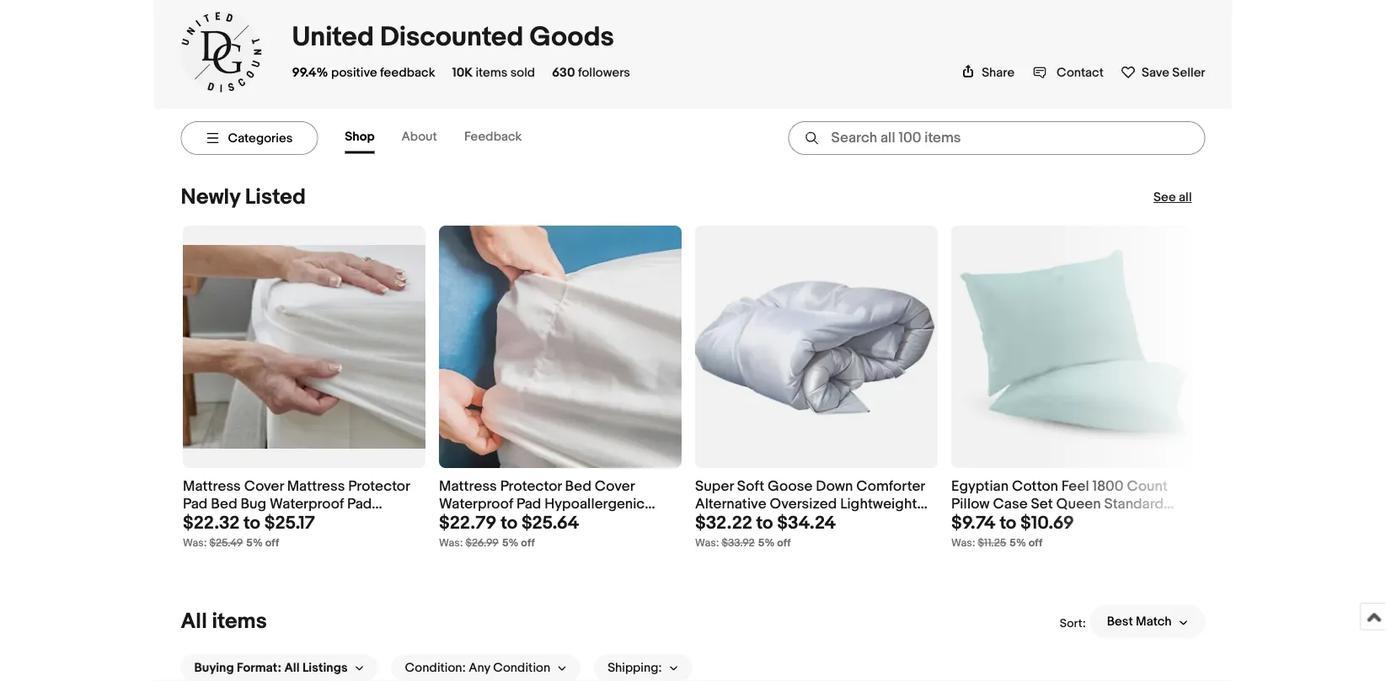 Task type: vqa. For each thing, say whether or not it's contained in the screenshot.


Task type: locate. For each thing, give the bounding box(es) containing it.
1 cover from the left
[[244, 478, 283, 496]]

united discounted goods image
[[181, 12, 262, 92]]

was: inside $22.79 to $25.64 was: $26.99 5% off
[[439, 537, 463, 550]]

discounted
[[380, 21, 524, 54]]

items up format:
[[212, 609, 267, 635]]

3 mattress from the left
[[439, 478, 497, 496]]

0 horizontal spatial bed
[[210, 496, 237, 513]]

0 horizontal spatial all
[[181, 609, 207, 635]]

hypoallergenic
[[544, 496, 644, 513], [182, 513, 283, 531]]

bed
[[565, 478, 591, 496], [210, 496, 237, 513]]

lightweight
[[840, 496, 917, 513]]

2 vertical spatial all
[[284, 661, 300, 676]]

5% inside $22.32 to $25.17 was: $25.49 5% off
[[246, 537, 262, 550]]

1 mattress from the left
[[182, 478, 240, 496]]

soft
[[737, 478, 764, 496]]

5% inside $22.79 to $25.64 was: $26.99 5% off
[[502, 537, 518, 550]]

off inside the $32.22 to $34.24 was: $33.92 5% off
[[777, 537, 791, 550]]

2 cover from the left
[[594, 478, 634, 496]]

protector inside mattress protector bed cover waterproof pad hypoallergenic deep pocket all sizes
[[500, 478, 561, 496]]

1 horizontal spatial hypoallergenic
[[544, 496, 644, 513]]

to right '$22.79'
[[500, 513, 517, 535]]

pad
[[182, 496, 207, 513], [347, 496, 371, 513], [516, 496, 541, 513], [286, 513, 311, 531]]

mattress
[[182, 478, 240, 496], [287, 478, 345, 496], [439, 478, 497, 496]]

protector
[[348, 478, 409, 496], [500, 478, 561, 496]]

1 horizontal spatial waterproof
[[439, 496, 513, 513]]

condition:
[[405, 661, 466, 676]]

off for $25.17
[[265, 537, 279, 550]]

save
[[1142, 65, 1170, 80]]

1 vertical spatial items
[[212, 609, 267, 635]]

1 horizontal spatial cover
[[594, 478, 634, 496]]

mattress up $25.17
[[287, 478, 345, 496]]

sold
[[510, 65, 535, 80]]

4 off from the left
[[1028, 537, 1042, 550]]

egyptian
[[951, 478, 1008, 496]]

2 5% from the left
[[502, 537, 518, 550]]

waterproof inside mattress cover mattress protector pad bed bug waterproof pad hypoallergenic pad
[[269, 496, 344, 513]]

all
[[528, 513, 545, 531], [181, 609, 207, 635], [284, 661, 300, 676]]

0 horizontal spatial waterproof
[[269, 496, 344, 513]]

mattress up "deep"
[[439, 478, 497, 496]]

mattress up $22.32
[[182, 478, 240, 496]]

to left $25.17
[[243, 513, 260, 535]]

3 to from the left
[[756, 513, 773, 535]]

goose
[[767, 478, 812, 496]]

$25.64
[[521, 513, 579, 535]]

was: inside $22.32 to $25.17 was: $25.49 5% off
[[182, 537, 206, 550]]

off inside $22.32 to $25.17 was: $25.49 5% off
[[265, 537, 279, 550]]

0 horizontal spatial mattress
[[182, 478, 240, 496]]

5% for $25.17
[[246, 537, 262, 550]]

2 protector from the left
[[500, 478, 561, 496]]

all up buying
[[181, 609, 207, 635]]

1 horizontal spatial bed
[[565, 478, 591, 496]]

to inside $22.79 to $25.64 was: $26.99 5% off
[[500, 513, 517, 535]]

all items
[[181, 609, 267, 635]]

5% down pillowcase
[[1010, 537, 1026, 550]]

buying format: all listings
[[194, 661, 348, 676]]

0 horizontal spatial hypoallergenic
[[182, 513, 283, 531]]

sizes
[[548, 513, 583, 531]]

items
[[476, 65, 508, 80], [212, 609, 267, 635]]

2 horizontal spatial mattress
[[439, 478, 497, 496]]

to down soft
[[756, 513, 773, 535]]

4 5% from the left
[[1010, 537, 1026, 550]]

to up the $11.25
[[999, 513, 1016, 535]]

off down $34.24
[[777, 537, 791, 550]]

comforter
[[856, 478, 925, 496]]

5% right $33.92
[[758, 537, 774, 550]]

0 horizontal spatial items
[[212, 609, 267, 635]]

5% down pocket
[[502, 537, 518, 550]]

waterproof up $26.99 on the left bottom
[[439, 496, 513, 513]]

was: for $22.79
[[439, 537, 463, 550]]

2 to from the left
[[500, 513, 517, 535]]

items for all
[[212, 609, 267, 635]]

hypoallergenic inside mattress cover mattress protector pad bed bug waterproof pad hypoallergenic pad
[[182, 513, 283, 531]]

off inside $9.74 to $10.69 was: $11.25 5% off
[[1028, 537, 1042, 550]]

about
[[402, 129, 437, 145]]

mattress inside mattress protector bed cover waterproof pad hypoallergenic deep pocket all sizes
[[439, 478, 497, 496]]

2 horizontal spatial all
[[528, 513, 545, 531]]

was: down "deep"
[[439, 537, 463, 550]]

items right 10k
[[476, 65, 508, 80]]

was: for $32.22
[[695, 537, 719, 550]]

1800
[[1092, 478, 1123, 496]]

$9.74
[[951, 513, 995, 535]]

2 waterproof from the left
[[439, 496, 513, 513]]

egyptian cotton feel 1800 count pillow case set queen standard king pillowcase button
[[951, 478, 1194, 531]]

to
[[243, 513, 260, 535], [500, 513, 517, 535], [756, 513, 773, 535], [999, 513, 1016, 535]]

cover
[[244, 478, 283, 496], [594, 478, 634, 496]]

1 to from the left
[[243, 513, 260, 535]]

cover inside mattress cover mattress protector pad bed bug waterproof pad hypoallergenic pad
[[244, 478, 283, 496]]

3 was: from the left
[[695, 537, 719, 550]]

2 off from the left
[[521, 537, 535, 550]]

1 vertical spatial all
[[181, 609, 207, 635]]

0 vertical spatial items
[[476, 65, 508, 80]]

feedback
[[380, 65, 435, 80]]

1 horizontal spatial protector
[[500, 478, 561, 496]]

off inside $22.79 to $25.64 was: $26.99 5% off
[[521, 537, 535, 550]]

to inside $22.32 to $25.17 was: $25.49 5% off
[[243, 513, 260, 535]]

pocket
[[478, 513, 524, 531]]

save seller
[[1142, 65, 1206, 80]]

was: inside the $32.22 to $34.24 was: $33.92 5% off
[[695, 537, 719, 550]]

to inside $9.74 to $10.69 was: $11.25 5% off
[[999, 513, 1016, 535]]

shipping: button
[[594, 655, 692, 682]]

alternative
[[695, 496, 766, 513]]

tab list containing shop
[[345, 123, 549, 154]]

newly
[[181, 185, 240, 211]]

all
[[1179, 190, 1192, 205]]

1 horizontal spatial all
[[284, 661, 300, 676]]

was: down $22.32
[[182, 537, 206, 550]]

pad inside mattress protector bed cover waterproof pad hypoallergenic deep pocket all sizes
[[516, 496, 541, 513]]

best
[[1107, 615, 1133, 630]]

1 was: from the left
[[182, 537, 206, 550]]

$33.92
[[721, 537, 755, 550]]

tab list
[[345, 123, 549, 154]]

share
[[982, 65, 1015, 80]]

best match button
[[1090, 606, 1206, 639]]

1 off from the left
[[265, 537, 279, 550]]

was: inside $9.74 to $10.69 was: $11.25 5% off
[[951, 537, 975, 550]]

$22.79 to $25.64 was: $26.99 5% off
[[439, 513, 579, 550]]

5% right $25.49
[[246, 537, 262, 550]]

$25.17
[[264, 513, 315, 535]]

5% inside $9.74 to $10.69 was: $11.25 5% off
[[1010, 537, 1026, 550]]

1 horizontal spatial items
[[476, 65, 508, 80]]

bug
[[240, 496, 266, 513]]

was: down the king
[[951, 537, 975, 550]]

bed up sizes
[[565, 478, 591, 496]]

1 horizontal spatial mattress
[[287, 478, 345, 496]]

0 horizontal spatial cover
[[244, 478, 283, 496]]

white
[[695, 513, 733, 531]]

99.4%
[[292, 65, 328, 80]]

case
[[993, 496, 1027, 513]]

off down $25.64
[[521, 537, 535, 550]]

newly listed
[[181, 185, 306, 211]]

1 5% from the left
[[246, 537, 262, 550]]

super soft goose down comforter alternative oversized lightweight white  : quick view image
[[695, 266, 938, 428]]

2 was: from the left
[[439, 537, 463, 550]]

off down $10.69
[[1028, 537, 1042, 550]]

0 horizontal spatial protector
[[348, 478, 409, 496]]

4 to from the left
[[999, 513, 1016, 535]]

5% inside the $32.22 to $34.24 was: $33.92 5% off
[[758, 537, 774, 550]]

all right format:
[[284, 661, 300, 676]]

to inside the $32.22 to $34.24 was: $33.92 5% off
[[756, 513, 773, 535]]

all inside popup button
[[284, 661, 300, 676]]

4 was: from the left
[[951, 537, 975, 550]]

0 vertical spatial all
[[528, 513, 545, 531]]

5% for $25.64
[[502, 537, 518, 550]]

3 5% from the left
[[758, 537, 774, 550]]

was:
[[182, 537, 206, 550], [439, 537, 463, 550], [695, 537, 719, 550], [951, 537, 975, 550]]

was: down white at the right
[[695, 537, 719, 550]]

to for $22.79
[[500, 513, 517, 535]]

3 off from the left
[[777, 537, 791, 550]]

$32.22
[[695, 513, 752, 535]]

off down $25.17
[[265, 537, 279, 550]]

any
[[469, 661, 490, 676]]

bed left bug
[[210, 496, 237, 513]]

bed inside mattress cover mattress protector pad bed bug waterproof pad hypoallergenic pad
[[210, 496, 237, 513]]

see all link
[[680, 190, 1192, 219]]

count
[[1127, 478, 1168, 496]]

waterproof right bug
[[269, 496, 344, 513]]

5% for $10.69
[[1010, 537, 1026, 550]]

waterproof
[[269, 496, 344, 513], [439, 496, 513, 513]]

all left sizes
[[528, 513, 545, 531]]

off
[[265, 537, 279, 550], [521, 537, 535, 550], [777, 537, 791, 550], [1028, 537, 1042, 550]]

1 protector from the left
[[348, 478, 409, 496]]

1 waterproof from the left
[[269, 496, 344, 513]]

cotton
[[1012, 478, 1058, 496]]

united discounted goods link
[[292, 21, 614, 54]]



Task type: describe. For each thing, give the bounding box(es) containing it.
save seller button
[[1121, 62, 1206, 80]]

$34.24
[[777, 513, 836, 535]]

$26.99
[[465, 537, 498, 550]]

mattress cover mattress protector pad bed bug waterproof pad hypoallergenic pad : quick view image
[[182, 245, 425, 449]]

share button
[[962, 65, 1015, 80]]

feel
[[1061, 478, 1089, 496]]

off for $34.24
[[777, 537, 791, 550]]

followers
[[578, 65, 630, 80]]

off for $10.69
[[1028, 537, 1042, 550]]

contact link
[[1033, 65, 1104, 80]]

10k items sold
[[452, 65, 535, 80]]

mattress cover mattress protector pad bed bug waterproof pad hypoallergenic pad
[[182, 478, 409, 531]]

contact
[[1057, 65, 1104, 80]]

goods
[[530, 21, 614, 54]]

buying format: all listings button
[[181, 655, 378, 682]]

$22.32 to $25.17 was: $25.49 5% off
[[182, 513, 315, 550]]

listings
[[303, 661, 348, 676]]

match
[[1136, 615, 1172, 630]]

mattress for $22.79
[[439, 478, 497, 496]]

see
[[1154, 190, 1176, 205]]

shop
[[345, 129, 375, 145]]

to for $9.74
[[999, 513, 1016, 535]]

99.4% positive feedback
[[292, 65, 435, 80]]

mattress protector bed cover waterproof pad hypoallergenic deep pocket all sizes button
[[439, 478, 681, 531]]

was: for $22.32
[[182, 537, 206, 550]]

king
[[951, 513, 981, 531]]

pillowcase
[[984, 513, 1054, 531]]

condition: any condition button
[[391, 655, 581, 682]]

down
[[816, 478, 853, 496]]

listed
[[245, 185, 306, 211]]

oversized
[[769, 496, 837, 513]]

to for $32.22
[[756, 513, 773, 535]]

set
[[1031, 496, 1053, 513]]

waterproof inside mattress protector bed cover waterproof pad hypoallergenic deep pocket all sizes
[[439, 496, 513, 513]]

egyptian cotton feel 1800 count pillow case set queen standard king pillowcase
[[951, 478, 1168, 531]]

super
[[695, 478, 733, 496]]

format:
[[237, 661, 282, 676]]

see all
[[1154, 190, 1192, 205]]

seller
[[1173, 65, 1206, 80]]

5% for $34.24
[[758, 537, 774, 550]]

standard
[[1104, 496, 1163, 513]]

pillow
[[951, 496, 990, 513]]

was: for $9.74
[[951, 537, 975, 550]]

630
[[552, 65, 575, 80]]

off for $25.64
[[521, 537, 535, 550]]

mattress for $22.32
[[182, 478, 240, 496]]

$22.79
[[439, 513, 496, 535]]

cover inside mattress protector bed cover waterproof pad hypoallergenic deep pocket all sizes
[[594, 478, 634, 496]]

shipping:
[[608, 661, 662, 676]]

categories
[[228, 131, 293, 146]]

$9.74 to $10.69 was: $11.25 5% off
[[951, 513, 1074, 550]]

$22.32
[[182, 513, 239, 535]]

united discounted goods
[[292, 21, 614, 54]]

united
[[292, 21, 374, 54]]

$25.49
[[209, 537, 243, 550]]

egyptian cotton feel 1800 count pillow case set queen standard king pillowcase  : quick view image
[[951, 239, 1194, 455]]

items for 10k
[[476, 65, 508, 80]]

10k
[[452, 65, 473, 80]]

$11.25
[[978, 537, 1006, 550]]

super soft goose down comforter alternative oversized lightweight white
[[695, 478, 925, 531]]

mattress protector bed cover waterproof pad hypoallergenic deep pocket all sizes
[[439, 478, 644, 531]]

mattress protector bed cover waterproof pad hypoallergenic deep pocket all sizes : quick view image
[[439, 226, 681, 469]]

mattress cover mattress protector pad bed bug waterproof pad hypoallergenic pad button
[[182, 478, 425, 531]]

condition
[[493, 661, 550, 676]]

condition: any condition
[[405, 661, 550, 676]]

feedback
[[464, 129, 522, 145]]

positive
[[331, 65, 377, 80]]

sort:
[[1060, 617, 1086, 631]]

categories button
[[181, 121, 318, 155]]

Search all 100 items field
[[788, 121, 1206, 155]]

buying
[[194, 661, 234, 676]]

best match
[[1107, 615, 1172, 630]]

bed inside mattress protector bed cover waterproof pad hypoallergenic deep pocket all sizes
[[565, 478, 591, 496]]

all inside mattress protector bed cover waterproof pad hypoallergenic deep pocket all sizes
[[528, 513, 545, 531]]

super soft goose down comforter alternative oversized lightweight white button
[[695, 478, 938, 531]]

630 followers
[[552, 65, 630, 80]]

hypoallergenic inside mattress protector bed cover waterproof pad hypoallergenic deep pocket all sizes
[[544, 496, 644, 513]]

queen
[[1056, 496, 1101, 513]]

$32.22 to $34.24 was: $33.92 5% off
[[695, 513, 836, 550]]

deep
[[439, 513, 475, 531]]

protector inside mattress cover mattress protector pad bed bug waterproof pad hypoallergenic pad
[[348, 478, 409, 496]]

2 mattress from the left
[[287, 478, 345, 496]]

to for $22.32
[[243, 513, 260, 535]]

$10.69
[[1020, 513, 1074, 535]]



